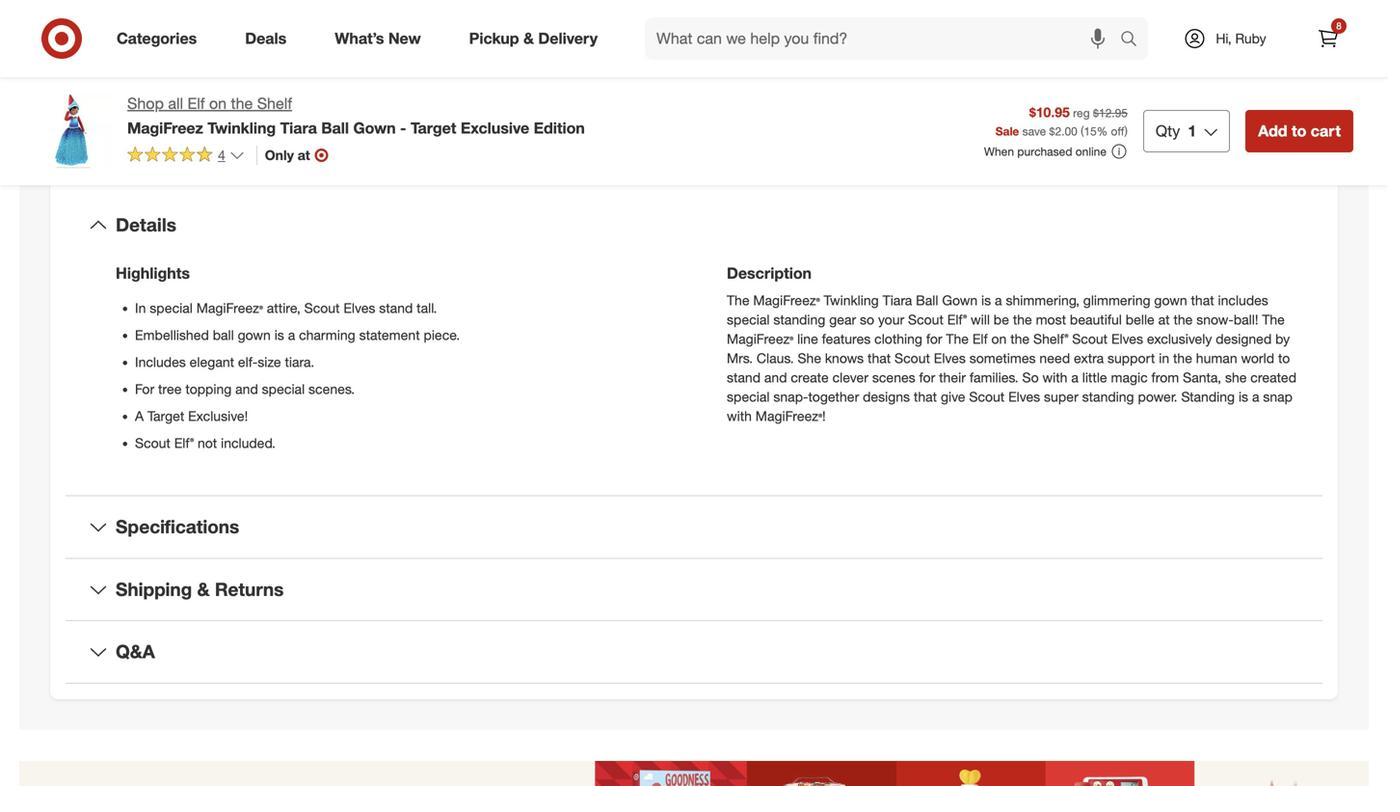 Task type: vqa. For each thing, say whether or not it's contained in the screenshot.
'In stock - only 1 left Ready within 2 hours for pickup inside the store'
no



Task type: describe. For each thing, give the bounding box(es) containing it.
the up sometimes
[[1011, 330, 1030, 347]]

santa,
[[1183, 369, 1222, 386]]

magic
[[1111, 369, 1148, 386]]

to inside button
[[1292, 122, 1307, 140]]

elf-
[[238, 354, 258, 370]]

designs
[[863, 388, 910, 405]]

tiara.
[[285, 354, 315, 370]]

special down size
[[262, 381, 305, 397]]

shop
[[127, 94, 164, 113]]

the right be
[[1013, 311, 1033, 328]]

specifications
[[116, 516, 239, 538]]

$12.95
[[1094, 106, 1128, 120]]

shimmering,
[[1006, 292, 1080, 309]]

included.
[[221, 435, 276, 451]]

gown inside description the magifreez® twinkling tiara ball gown is a shimmering, glimmering gown that includes special standing gear so your scout elf® will be the most beautiful belle at the snow-ball! the magifreez® line features clothing for the elf on the shelf® scout elves exclusively designed by mrs. claus. she knows that scout elves sometimes need extra support in the human world to stand and create clever scenes for their families. so with a little magic from santa, she created special snap-together designs that give scout elves super standing power. standing is a snap with magifreez®!
[[943, 292, 978, 309]]

your
[[879, 311, 905, 328]]

need
[[1040, 350, 1071, 367]]

on inside shop all elf on the shelf magifreez twinkling tiara ball gown - target exclusive edition
[[209, 94, 227, 113]]

save
[[1023, 124, 1047, 138]]

target inside shop all elf on the shelf magifreez twinkling tiara ball gown - target exclusive edition
[[411, 118, 457, 137]]

8
[[1337, 20, 1342, 32]]

extra
[[1074, 350, 1104, 367]]

0 vertical spatial advertisement region
[[718, 0, 1354, 53]]

pickup & delivery link
[[453, 17, 622, 60]]

highlights
[[116, 264, 190, 283]]

for
[[135, 381, 154, 397]]

gown inside description the magifreez® twinkling tiara ball gown is a shimmering, glimmering gown that includes special standing gear so your scout elf® will be the most beautiful belle at the snow-ball! the magifreez® line features clothing for the elf on the shelf® scout elves exclusively designed by mrs. claus. she knows that scout elves sometimes need extra support in the human world to stand and create clever scenes for their families. so with a little magic from santa, she created special snap-together designs that give scout elves super standing power. standing is a snap with magifreez®!
[[1155, 292, 1188, 309]]

magifreez®!
[[756, 408, 826, 424]]

2 horizontal spatial the
[[1263, 311, 1285, 328]]

q&a button
[[66, 621, 1323, 683]]

add
[[1259, 122, 1288, 140]]

when
[[985, 144, 1015, 159]]

includes elegant elf-size tiara.
[[135, 354, 315, 370]]

snow-
[[1197, 311, 1234, 328]]

2 vertical spatial the
[[947, 330, 969, 347]]

0 vertical spatial with
[[1043, 369, 1068, 386]]

2.00
[[1056, 124, 1078, 138]]

show
[[287, 59, 325, 78]]

0 vertical spatial standing
[[774, 311, 826, 328]]

includes
[[1219, 292, 1269, 309]]

add to cart button
[[1246, 110, 1354, 152]]

0 horizontal spatial the
[[727, 292, 750, 309]]

the inside shop all elf on the shelf magifreez twinkling tiara ball gown - target exclusive edition
[[231, 94, 253, 113]]

elf inside description the magifreez® twinkling tiara ball gown is a shimmering, glimmering gown that includes special standing gear so your scout elf® will be the most beautiful belle at the snow-ball! the magifreez® line features clothing for the elf on the shelf® scout elves exclusively designed by mrs. claus. she knows that scout elves sometimes need extra support in the human world to stand and create clever scenes for their families. so with a little magic from santa, she created special snap-together designs that give scout elves super standing power. standing is a snap with magifreez®!
[[973, 330, 988, 347]]

from
[[1152, 369, 1180, 386]]

embellished
[[135, 327, 209, 343]]

1
[[1188, 122, 1197, 140]]

elves up the statement
[[344, 300, 376, 316]]

exclusive
[[461, 118, 530, 137]]

a left snap
[[1253, 388, 1260, 405]]

most
[[1036, 311, 1067, 328]]

1 vertical spatial target
[[148, 408, 184, 424]]

show more images
[[287, 59, 419, 78]]

shelf
[[257, 94, 292, 113]]

for tree topping and special scenes.
[[135, 381, 355, 397]]

qty
[[1156, 122, 1181, 140]]

magifreez twinkling tiara ball gown - target exclusive edition, 5 of 7 image
[[361, 0, 671, 32]]

and inside description the magifreez® twinkling tiara ball gown is a shimmering, glimmering gown that includes special standing gear so your scout elf® will be the most beautiful belle at the snow-ball! the magifreez® line features clothing for the elf on the shelf® scout elves exclusively designed by mrs. claus. she knows that scout elves sometimes need extra support in the human world to stand and create clever scenes for their families. so with a little magic from santa, she created special snap-together designs that give scout elves super standing power. standing is a snap with magifreez®!
[[765, 369, 787, 386]]

magifreez
[[127, 118, 203, 137]]

add to cart
[[1259, 122, 1342, 140]]

magifreez® for in
[[196, 300, 263, 316]]

the right the in
[[1174, 350, 1193, 367]]

she
[[798, 350, 822, 367]]

scout up clothing
[[909, 311, 944, 328]]

4 link
[[127, 145, 245, 168]]

what's
[[335, 29, 384, 48]]

power.
[[1138, 388, 1178, 405]]

description the magifreez® twinkling tiara ball gown is a shimmering, glimmering gown that includes special standing gear so your scout elf® will be the most beautiful belle at the snow-ball! the magifreez® line features clothing for the elf on the shelf® scout elves exclusively designed by mrs. claus. she knows that scout elves sometimes need extra support in the human world to stand and create clever scenes for their families. so with a little magic from santa, she created special snap-together designs that give scout elves super standing power. standing is a snap with magifreez®!
[[727, 264, 1297, 424]]

images
[[369, 59, 419, 78]]

a target exclusive!
[[135, 408, 248, 424]]

elf® inside description the magifreez® twinkling tiara ball gown is a shimmering, glimmering gown that includes special standing gear so your scout elf® will be the most beautiful belle at the snow-ball! the magifreez® line features clothing for the elf on the shelf® scout elves exclusively designed by mrs. claus. she knows that scout elves sometimes need extra support in the human world to stand and create clever scenes for their families. so with a little magic from santa, she created special snap-together designs that give scout elves super standing power. standing is a snap with magifreez®!
[[948, 311, 967, 328]]

all
[[168, 94, 183, 113]]

special up mrs.
[[727, 311, 770, 328]]

ball
[[213, 327, 234, 343]]

0 vertical spatial for
[[927, 330, 943, 347]]

knows
[[825, 350, 864, 367]]

0 vertical spatial at
[[298, 146, 310, 163]]

so
[[1023, 369, 1039, 386]]

little
[[1083, 369, 1108, 386]]

edition
[[534, 118, 585, 137]]

together
[[809, 388, 860, 405]]

shipping
[[116, 578, 192, 600]]

$10.95
[[1030, 104, 1070, 121]]

twinkling inside shop all elf on the shelf magifreez twinkling tiara ball gown - target exclusive edition
[[208, 118, 276, 137]]

4
[[218, 146, 225, 163]]

exclusively
[[1148, 330, 1213, 347]]

will
[[971, 311, 990, 328]]

families.
[[970, 369, 1019, 386]]

piece.
[[424, 327, 460, 343]]

not
[[198, 435, 217, 451]]

created
[[1251, 369, 1297, 386]]

the up the exclusively
[[1174, 311, 1193, 328]]

1 vertical spatial for
[[920, 369, 936, 386]]

delivery
[[539, 29, 598, 48]]

clothing
[[875, 330, 923, 347]]

elegant
[[190, 354, 234, 370]]

to inside description the magifreez® twinkling tiara ball gown is a shimmering, glimmering gown that includes special standing gear so your scout elf® will be the most beautiful belle at the snow-ball! the magifreez® line features clothing for the elf on the shelf® scout elves exclusively designed by mrs. claus. she knows that scout elves sometimes need extra support in the human world to stand and create clever scenes for their families. so with a little magic from santa, she created special snap-together designs that give scout elves super standing power. standing is a snap with magifreez®!
[[1279, 350, 1291, 367]]

only at
[[265, 146, 310, 163]]

$10.95 reg $12.95 sale save $ 2.00 ( 15 % off )
[[996, 104, 1128, 138]]

a down the "in special magifreez® attire, scout elves stand tall."
[[288, 327, 295, 343]]

gear
[[830, 311, 857, 328]]

qty 1
[[1156, 122, 1197, 140]]

magifreez® for description
[[754, 292, 820, 309]]

sale
[[996, 124, 1020, 138]]

magifreez twinkling tiara ball gown - target exclusive edition, 4 of 7 image
[[35, 0, 345, 32]]

claus.
[[757, 350, 794, 367]]

on inside description the magifreez® twinkling tiara ball gown is a shimmering, glimmering gown that includes special standing gear so your scout elf® will be the most beautiful belle at the snow-ball! the magifreez® line features clothing for the elf on the shelf® scout elves exclusively designed by mrs. claus. she knows that scout elves sometimes need extra support in the human world to stand and create clever scenes for their families. so with a little magic from santa, she created special snap-together designs that give scout elves super standing power. standing is a snap with magifreez®!
[[992, 330, 1007, 347]]



Task type: locate. For each thing, give the bounding box(es) containing it.
elf® left not
[[174, 435, 194, 451]]

statement
[[359, 327, 420, 343]]

%
[[1097, 124, 1108, 138]]

what's new link
[[319, 17, 445, 60]]

0 vertical spatial the
[[727, 292, 750, 309]]

so
[[860, 311, 875, 328]]

in
[[135, 300, 146, 316]]

1 vertical spatial at
[[1159, 311, 1170, 328]]

only
[[265, 146, 294, 163]]

1 horizontal spatial ball
[[916, 292, 939, 309]]

tall.
[[417, 300, 437, 316]]

and down claus.
[[765, 369, 787, 386]]

2 vertical spatial that
[[914, 388, 937, 405]]

1 horizontal spatial twinkling
[[824, 292, 879, 309]]

0 horizontal spatial at
[[298, 146, 310, 163]]

includes
[[135, 354, 186, 370]]

0 horizontal spatial elf®
[[174, 435, 194, 451]]

elves down so
[[1009, 388, 1041, 405]]

in
[[1159, 350, 1170, 367]]

tiara up only at
[[280, 118, 317, 137]]

at
[[298, 146, 310, 163], [1159, 311, 1170, 328]]

that left give
[[914, 388, 937, 405]]

1 vertical spatial gown
[[238, 327, 271, 343]]

0 horizontal spatial gown
[[238, 327, 271, 343]]

1 vertical spatial to
[[1279, 350, 1291, 367]]

& inside dropdown button
[[197, 578, 210, 600]]

1 vertical spatial elf
[[973, 330, 988, 347]]

a
[[995, 292, 1003, 309], [288, 327, 295, 343], [1072, 369, 1079, 386], [1253, 388, 1260, 405]]

q&a
[[116, 641, 155, 663]]

stand down mrs.
[[727, 369, 761, 386]]

1 horizontal spatial standing
[[1083, 388, 1135, 405]]

1 horizontal spatial tiara
[[883, 292, 913, 309]]

deals
[[245, 29, 287, 48]]

0 horizontal spatial &
[[197, 578, 210, 600]]

hi,
[[1216, 30, 1232, 47]]

online
[[1076, 144, 1107, 159]]

stand up the statement
[[379, 300, 413, 316]]

their
[[939, 369, 966, 386]]

to right add
[[1292, 122, 1307, 140]]

1 vertical spatial on
[[992, 330, 1007, 347]]

categories
[[117, 29, 197, 48]]

1 horizontal spatial gown
[[943, 292, 978, 309]]

elf®
[[948, 311, 967, 328], [174, 435, 194, 451]]

clever
[[833, 369, 869, 386]]

1 vertical spatial with
[[727, 408, 752, 424]]

and down elf-
[[235, 381, 258, 397]]

advertisement region
[[718, 0, 1354, 53], [19, 761, 1369, 786]]

with down "need"
[[1043, 369, 1068, 386]]

stand inside description the magifreez® twinkling tiara ball gown is a shimmering, glimmering gown that includes special standing gear so your scout elf® will be the most beautiful belle at the snow-ball! the magifreez® line features clothing for the elf on the shelf® scout elves exclusively designed by mrs. claus. she knows that scout elves sometimes need extra support in the human world to stand and create clever scenes for their families. so with a little magic from santa, she created special snap-together designs that give scout elves super standing power. standing is a snap with magifreez®!
[[727, 369, 761, 386]]

scout down families.
[[970, 388, 1005, 405]]

1 horizontal spatial elf®
[[948, 311, 967, 328]]

the
[[231, 94, 253, 113], [1013, 311, 1033, 328], [1174, 311, 1193, 328], [1011, 330, 1030, 347], [1174, 350, 1193, 367]]

target right a
[[148, 408, 184, 424]]

1 horizontal spatial gown
[[1155, 292, 1188, 309]]

scout down a
[[135, 435, 171, 451]]

tiara up your
[[883, 292, 913, 309]]

to
[[1292, 122, 1307, 140], [1279, 350, 1291, 367]]

size
[[258, 354, 281, 370]]

1 vertical spatial is
[[275, 327, 284, 343]]

0 vertical spatial to
[[1292, 122, 1307, 140]]

what's new
[[335, 29, 421, 48]]

0 horizontal spatial gown
[[353, 118, 396, 137]]

line
[[798, 330, 819, 347]]

0 horizontal spatial elf
[[188, 94, 205, 113]]

0 vertical spatial is
[[982, 292, 992, 309]]

twinkling up 4
[[208, 118, 276, 137]]

more
[[330, 59, 365, 78]]

specifications button
[[66, 496, 1323, 558]]

& right pickup
[[524, 29, 534, 48]]

on down be
[[992, 330, 1007, 347]]

exclusive!
[[188, 408, 248, 424]]

snap-
[[774, 388, 809, 405]]

snap
[[1264, 388, 1293, 405]]

15
[[1084, 124, 1097, 138]]

scout down clothing
[[895, 350, 931, 367]]

scout up charming
[[304, 300, 340, 316]]

special
[[150, 300, 193, 316], [727, 311, 770, 328], [262, 381, 305, 397], [727, 388, 770, 405]]

2 horizontal spatial is
[[1239, 388, 1249, 405]]

the down description
[[727, 292, 750, 309]]

1 horizontal spatial target
[[411, 118, 457, 137]]

0 horizontal spatial tiara
[[280, 118, 317, 137]]

the up the their
[[947, 330, 969, 347]]

search button
[[1112, 17, 1158, 64]]

& for shipping
[[197, 578, 210, 600]]

0 horizontal spatial standing
[[774, 311, 826, 328]]

1 horizontal spatial at
[[1159, 311, 1170, 328]]

features
[[822, 330, 871, 347]]

1 horizontal spatial with
[[1043, 369, 1068, 386]]

gown inside shop all elf on the shelf magifreez twinkling tiara ball gown - target exclusive edition
[[353, 118, 396, 137]]

0 vertical spatial tiara
[[280, 118, 317, 137]]

pickup & delivery
[[469, 29, 598, 48]]

0 horizontal spatial target
[[148, 408, 184, 424]]

gown up will
[[943, 292, 978, 309]]

the up by
[[1263, 311, 1285, 328]]

0 horizontal spatial and
[[235, 381, 258, 397]]

0 horizontal spatial stand
[[379, 300, 413, 316]]

1 horizontal spatial stand
[[727, 369, 761, 386]]

human
[[1197, 350, 1238, 367]]

is down attire, on the top left of the page
[[275, 327, 284, 343]]

in special magifreez® attire, scout elves stand tall.
[[135, 300, 437, 316]]

magifreez® down description
[[754, 292, 820, 309]]

scout up extra
[[1073, 330, 1108, 347]]

ball down 'more'
[[321, 118, 349, 137]]

with left magifreez®!
[[727, 408, 752, 424]]

a left little
[[1072, 369, 1079, 386]]

for left the their
[[920, 369, 936, 386]]

tiara inside description the magifreez® twinkling tiara ball gown is a shimmering, glimmering gown that includes special standing gear so your scout elf® will be the most beautiful belle at the snow-ball! the magifreez® line features clothing for the elf on the shelf® scout elves exclusively designed by mrs. claus. she knows that scout elves sometimes need extra support in the human world to stand and create clever scenes for their families. so with a little magic from santa, she created special snap-together designs that give scout elves super standing power. standing is a snap with magifreez®!
[[883, 292, 913, 309]]

1 vertical spatial elf®
[[174, 435, 194, 451]]

2 vertical spatial is
[[1239, 388, 1249, 405]]

1 vertical spatial gown
[[943, 292, 978, 309]]

by
[[1276, 330, 1291, 347]]

tree
[[158, 381, 182, 397]]

1 horizontal spatial and
[[765, 369, 787, 386]]

0 vertical spatial &
[[524, 29, 534, 48]]

belle
[[1126, 311, 1155, 328]]

0 vertical spatial ball
[[321, 118, 349, 137]]

& left returns
[[197, 578, 210, 600]]

1 horizontal spatial to
[[1292, 122, 1307, 140]]

twinkling up 'gear'
[[824, 292, 879, 309]]

0 vertical spatial target
[[411, 118, 457, 137]]

image gallery element
[[35, 0, 671, 90]]

elf inside shop all elf on the shelf magifreez twinkling tiara ball gown - target exclusive edition
[[188, 94, 205, 113]]

scenes
[[873, 369, 916, 386]]

magifreez®
[[754, 292, 820, 309], [196, 300, 263, 316], [727, 330, 794, 347]]

ball!
[[1234, 311, 1259, 328]]

1 vertical spatial the
[[1263, 311, 1285, 328]]

0 vertical spatial gown
[[1155, 292, 1188, 309]]

target right -
[[411, 118, 457, 137]]

scout elf® not included.
[[135, 435, 276, 451]]

standing up line
[[774, 311, 826, 328]]

gown
[[1155, 292, 1188, 309], [238, 327, 271, 343]]

twinkling inside description the magifreez® twinkling tiara ball gown is a shimmering, glimmering gown that includes special standing gear so your scout elf® will be the most beautiful belle at the snow-ball! the magifreez® line features clothing for the elf on the shelf® scout elves exclusively designed by mrs. claus. she knows that scout elves sometimes need extra support in the human world to stand and create clever scenes for their families. so with a little magic from santa, she created special snap-together designs that give scout elves super standing power. standing is a snap with magifreez®!
[[824, 292, 879, 309]]

0 horizontal spatial with
[[727, 408, 752, 424]]

sometimes
[[970, 350, 1036, 367]]

that up scenes
[[868, 350, 891, 367]]

at right belle
[[1159, 311, 1170, 328]]

returns
[[215, 578, 284, 600]]

0 vertical spatial on
[[209, 94, 227, 113]]

1 horizontal spatial elf
[[973, 330, 988, 347]]

gown up elf-
[[238, 327, 271, 343]]

2 horizontal spatial that
[[1192, 292, 1215, 309]]

give
[[941, 388, 966, 405]]

super
[[1045, 388, 1079, 405]]

charming
[[299, 327, 356, 343]]

special up embellished
[[150, 300, 193, 316]]

1 horizontal spatial that
[[914, 388, 937, 405]]

description
[[727, 264, 812, 283]]

details button
[[66, 195, 1323, 256]]

8 link
[[1308, 17, 1350, 60]]

purchased
[[1018, 144, 1073, 159]]

standing down little
[[1083, 388, 1135, 405]]

0 horizontal spatial is
[[275, 327, 284, 343]]

gown left -
[[353, 118, 396, 137]]

reg
[[1074, 106, 1090, 120]]

glimmering
[[1084, 292, 1151, 309]]

for
[[927, 330, 943, 347], [920, 369, 936, 386]]

What can we help you find? suggestions appear below search field
[[645, 17, 1125, 60]]

elves up support
[[1112, 330, 1144, 347]]

1 vertical spatial stand
[[727, 369, 761, 386]]

that up snow-
[[1192, 292, 1215, 309]]

image of magifreez twinkling tiara ball gown - target exclusive edition image
[[35, 93, 112, 170]]

1 vertical spatial standing
[[1083, 388, 1135, 405]]

1 vertical spatial &
[[197, 578, 210, 600]]

topping
[[186, 381, 232, 397]]

)
[[1125, 124, 1128, 138]]

0 horizontal spatial that
[[868, 350, 891, 367]]

gown
[[353, 118, 396, 137], [943, 292, 978, 309]]

magifreez® up claus.
[[727, 330, 794, 347]]

at inside description the magifreez® twinkling tiara ball gown is a shimmering, glimmering gown that includes special standing gear so your scout elf® will be the most beautiful belle at the snow-ball! the magifreez® line features clothing for the elf on the shelf® scout elves exclusively designed by mrs. claus. she knows that scout elves sometimes need extra support in the human world to stand and create clever scenes for their families. so with a little magic from santa, she created special snap-together designs that give scout elves super standing power. standing is a snap with magifreez®!
[[1159, 311, 1170, 328]]

1 vertical spatial advertisement region
[[19, 761, 1369, 786]]

target
[[411, 118, 457, 137], [148, 408, 184, 424]]

1 horizontal spatial on
[[992, 330, 1007, 347]]

elf
[[188, 94, 205, 113], [973, 330, 988, 347]]

ball inside shop all elf on the shelf magifreez twinkling tiara ball gown - target exclusive edition
[[321, 118, 349, 137]]

1 horizontal spatial &
[[524, 29, 534, 48]]

0 vertical spatial elf®
[[948, 311, 967, 328]]

ball up clothing
[[916, 292, 939, 309]]

for right clothing
[[927, 330, 943, 347]]

attire,
[[267, 300, 301, 316]]

cart
[[1311, 122, 1342, 140]]

elf right 'all'
[[188, 94, 205, 113]]

1 horizontal spatial the
[[947, 330, 969, 347]]

the left shelf
[[231, 94, 253, 113]]

at right only
[[298, 146, 310, 163]]

mrs.
[[727, 350, 753, 367]]

new
[[389, 29, 421, 48]]

0 horizontal spatial on
[[209, 94, 227, 113]]

ball inside description the magifreez® twinkling tiara ball gown is a shimmering, glimmering gown that includes special standing gear so your scout elf® will be the most beautiful belle at the snow-ball! the magifreez® line features clothing for the elf on the shelf® scout elves exclusively designed by mrs. claus. she knows that scout elves sometimes need extra support in the human world to stand and create clever scenes for their families. so with a little magic from santa, she created special snap-together designs that give scout elves super standing power. standing is a snap with magifreez®!
[[916, 292, 939, 309]]

(
[[1081, 124, 1084, 138]]

0 horizontal spatial twinkling
[[208, 118, 276, 137]]

1 vertical spatial ball
[[916, 292, 939, 309]]

shipping & returns button
[[66, 559, 1323, 620]]

tiara inside shop all elf on the shelf magifreez twinkling tiara ball gown - target exclusive edition
[[280, 118, 317, 137]]

she
[[1226, 369, 1247, 386]]

0 vertical spatial stand
[[379, 300, 413, 316]]

0 horizontal spatial to
[[1279, 350, 1291, 367]]

tiara
[[280, 118, 317, 137], [883, 292, 913, 309]]

elf® left will
[[948, 311, 967, 328]]

magifreez® up ball
[[196, 300, 263, 316]]

shop all elf on the shelf magifreez twinkling tiara ball gown - target exclusive edition
[[127, 94, 585, 137]]

1 horizontal spatial is
[[982, 292, 992, 309]]

is up will
[[982, 292, 992, 309]]

& for pickup
[[524, 29, 534, 48]]

with
[[1043, 369, 1068, 386], [727, 408, 752, 424]]

is down she
[[1239, 388, 1249, 405]]

ruby
[[1236, 30, 1267, 47]]

categories link
[[100, 17, 221, 60]]

off
[[1111, 124, 1125, 138]]

embellished ball gown is a charming statement piece.
[[135, 327, 460, 343]]

0 vertical spatial gown
[[353, 118, 396, 137]]

1 vertical spatial tiara
[[883, 292, 913, 309]]

gown up belle
[[1155, 292, 1188, 309]]

details
[[116, 214, 176, 236]]

1 vertical spatial twinkling
[[824, 292, 879, 309]]

0 vertical spatial elf
[[188, 94, 205, 113]]

special down mrs.
[[727, 388, 770, 405]]

to down by
[[1279, 350, 1291, 367]]

0 vertical spatial that
[[1192, 292, 1215, 309]]

on right 'all'
[[209, 94, 227, 113]]

0 vertical spatial twinkling
[[208, 118, 276, 137]]

world
[[1242, 350, 1275, 367]]

a up be
[[995, 292, 1003, 309]]

0 horizontal spatial ball
[[321, 118, 349, 137]]

elves up the their
[[934, 350, 966, 367]]

deals link
[[229, 17, 311, 60]]

elf down will
[[973, 330, 988, 347]]

1 vertical spatial that
[[868, 350, 891, 367]]

a
[[135, 408, 144, 424]]

stand
[[379, 300, 413, 316], [727, 369, 761, 386]]



